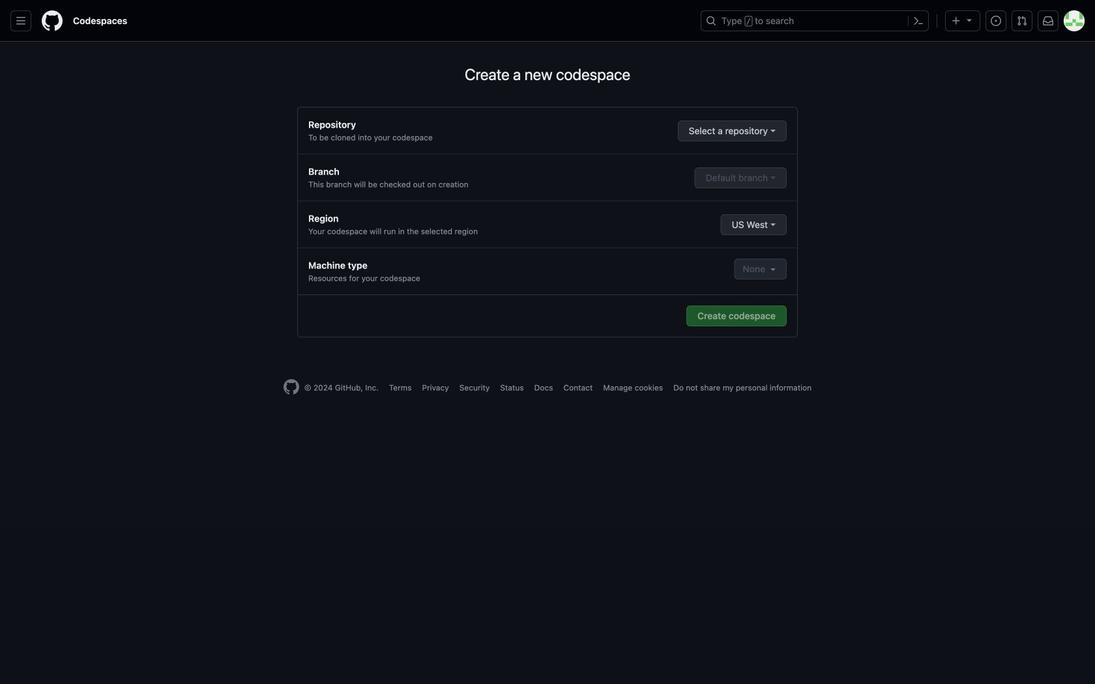 Task type: locate. For each thing, give the bounding box(es) containing it.
1 vertical spatial triangle down image
[[768, 264, 779, 275]]

0 vertical spatial triangle down image
[[965, 15, 975, 25]]

1 horizontal spatial triangle down image
[[965, 15, 975, 25]]

command palette image
[[914, 16, 924, 26]]

0 horizontal spatial triangle down image
[[768, 264, 779, 275]]

triangle down image
[[965, 15, 975, 25], [768, 264, 779, 275]]



Task type: vqa. For each thing, say whether or not it's contained in the screenshot.
issue opened image in the top right of the page
yes



Task type: describe. For each thing, give the bounding box(es) containing it.
homepage image
[[284, 380, 299, 395]]

plus image
[[952, 16, 962, 26]]

git pull request image
[[1018, 16, 1028, 26]]

homepage image
[[42, 10, 63, 31]]

issue opened image
[[992, 16, 1002, 26]]

notifications image
[[1044, 16, 1054, 26]]



